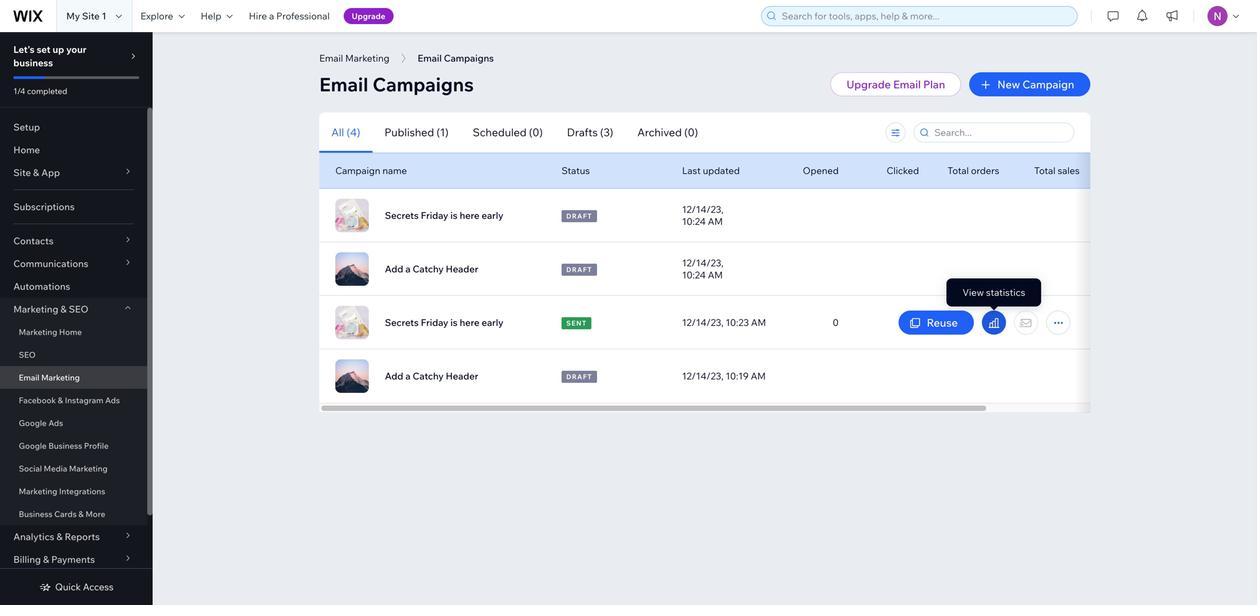 Task type: locate. For each thing, give the bounding box(es) containing it.
0 vertical spatial is
[[451, 210, 458, 221]]

marketing up facebook & instagram ads
[[41, 373, 80, 383]]

12/14/23,
[[683, 204, 724, 215], [683, 257, 724, 269], [683, 317, 724, 329], [683, 370, 724, 382]]

2 10:24 am from the top
[[683, 269, 723, 281]]

email left plan
[[894, 78, 921, 91]]

1 secrets friday is here early image from the top
[[336, 199, 369, 232]]

2 add from the top
[[385, 370, 404, 382]]

opened
[[803, 165, 839, 176]]

2 friday from the top
[[421, 317, 449, 329]]

1 horizontal spatial seo
[[69, 303, 88, 315]]

2 vertical spatial a
[[406, 370, 411, 382]]

0 vertical spatial add a catchy header image
[[336, 253, 369, 286]]

1 add a catchy header from the top
[[385, 263, 479, 275]]

1 horizontal spatial (0)
[[685, 126, 699, 139]]

2 is from the top
[[451, 317, 458, 329]]

(0) for scheduled (0)
[[529, 126, 543, 139]]

seo down marketing home
[[19, 350, 36, 360]]

marketing & seo
[[13, 303, 88, 315]]

(0) for archived (0)
[[685, 126, 699, 139]]

2 (0) from the left
[[685, 126, 699, 139]]

google inside "link"
[[19, 418, 47, 428]]

last
[[683, 165, 701, 176]]

seo down the automations link
[[69, 303, 88, 315]]

0 vertical spatial secrets
[[385, 210, 419, 221]]

1 vertical spatial secrets friday is here early
[[385, 317, 504, 329]]

1 friday from the top
[[421, 210, 449, 221]]

secrets friday is here early image
[[336, 199, 369, 232], [336, 306, 369, 340]]

upgrade up email marketing button
[[352, 11, 386, 21]]

upgrade email plan
[[847, 78, 946, 91]]

1 0 from the left
[[833, 317, 839, 329]]

ads up the "google business profile"
[[48, 418, 63, 428]]

email marketing up facebook
[[19, 373, 80, 383]]

google
[[19, 418, 47, 428], [19, 441, 47, 451]]

setup
[[13, 121, 40, 133]]

1 vertical spatial 12/14/23, 10:24 am
[[683, 257, 724, 281]]

upgrade left plan
[[847, 78, 891, 91]]

1 header from the top
[[446, 263, 479, 275]]

(0)
[[529, 126, 543, 139], [685, 126, 699, 139]]

10:24 am down last updated at the right top of the page
[[683, 216, 723, 227]]

2 add a catchy header image from the top
[[336, 360, 369, 393]]

1 horizontal spatial email marketing
[[320, 52, 390, 64]]

0 horizontal spatial site
[[13, 167, 31, 179]]

0 vertical spatial seo
[[69, 303, 88, 315]]

1 vertical spatial is
[[451, 317, 458, 329]]

add a catchy header for 12/14/23, 10:24 am
[[385, 263, 479, 275]]

sidebar element
[[0, 32, 153, 606]]

1 vertical spatial add a catchy header
[[385, 370, 479, 382]]

2 secrets from the top
[[385, 317, 419, 329]]

12/14/23, left 10:23 am at the bottom right of page
[[683, 317, 724, 329]]

add a catchy header image for 12/14/23, 10:24 am
[[336, 253, 369, 286]]

2 google from the top
[[19, 441, 47, 451]]

0 vertical spatial here
[[460, 210, 480, 221]]

1 vertical spatial google
[[19, 441, 47, 451]]

profile
[[84, 441, 109, 451]]

1 here from the top
[[460, 210, 480, 221]]

site left the app
[[13, 167, 31, 179]]

all (4) button
[[320, 112, 373, 153]]

1 horizontal spatial 0
[[914, 317, 920, 329]]

1 vertical spatial add
[[385, 370, 404, 382]]

1 vertical spatial business
[[19, 509, 53, 519]]

archived (0)
[[638, 126, 699, 139]]

new campaign button
[[970, 72, 1091, 96]]

1 vertical spatial site
[[13, 167, 31, 179]]

1 vertical spatial email marketing
[[19, 373, 80, 383]]

1 10:24 am from the top
[[683, 216, 723, 227]]

home up seo link
[[59, 327, 82, 337]]

0 vertical spatial add
[[385, 263, 404, 275]]

12/14/23, up "12/14/23, 10:23 am"
[[683, 257, 724, 269]]

1 horizontal spatial campaign
[[1023, 78, 1075, 91]]

business inside 'business cards & more' link
[[19, 509, 53, 519]]

ads
[[105, 396, 120, 406], [48, 418, 63, 428]]

published
[[385, 126, 434, 139]]

business
[[48, 441, 82, 451], [19, 509, 53, 519]]

site inside dropdown button
[[13, 167, 31, 179]]

email marketing
[[320, 52, 390, 64], [19, 373, 80, 383]]

12/14/23, 10:24 am up "12/14/23, 10:23 am"
[[683, 257, 724, 281]]

1 vertical spatial header
[[446, 370, 479, 382]]

2 12/14/23, from the top
[[683, 257, 724, 269]]

site
[[82, 10, 100, 22], [13, 167, 31, 179]]

tab list containing all (4)
[[320, 112, 808, 153]]

1 vertical spatial a
[[406, 263, 411, 275]]

& down 'business cards & more'
[[56, 531, 63, 543]]

1 vertical spatial ads
[[48, 418, 63, 428]]

2 draft from the top
[[567, 265, 593, 274]]

1 add from the top
[[385, 263, 404, 275]]

a
[[269, 10, 274, 22], [406, 263, 411, 275], [406, 370, 411, 382]]

& inside popup button
[[43, 554, 49, 566]]

secrets friday is here early image for 12/14/23, 10:24 am
[[336, 199, 369, 232]]

12/14/23, 10:24 am for secrets friday is here early
[[683, 204, 724, 227]]

secrets for 12/14/23, 10:24 am
[[385, 210, 419, 221]]

scheduled (0) button
[[461, 112, 555, 153]]

all (4)
[[332, 126, 361, 139]]

early
[[482, 210, 504, 221], [482, 317, 504, 329]]

0 horizontal spatial 0
[[833, 317, 839, 329]]

1 vertical spatial secrets
[[385, 317, 419, 329]]

0 vertical spatial a
[[269, 10, 274, 22]]

automations
[[13, 281, 70, 292]]

1 total from the left
[[948, 165, 970, 176]]

secrets friday is here early for 12/14/23, 10:24 am
[[385, 210, 504, 221]]

1 12/14/23, 10:24 am from the top
[[683, 204, 724, 227]]

draft
[[567, 212, 593, 220], [567, 265, 593, 274], [567, 373, 593, 381]]

0 vertical spatial 10:24 am
[[683, 216, 723, 227]]

status
[[562, 165, 590, 176]]

0 vertical spatial email marketing
[[320, 52, 390, 64]]

is
[[451, 210, 458, 221], [451, 317, 458, 329]]

12/14/23, left 10:19 am
[[683, 370, 724, 382]]

0 vertical spatial secrets friday is here early image
[[336, 199, 369, 232]]

1 vertical spatial upgrade
[[847, 78, 891, 91]]

2 secrets friday is here early from the top
[[385, 317, 504, 329]]

billing & payments button
[[0, 549, 147, 571]]

1 horizontal spatial upgrade
[[847, 78, 891, 91]]

email marketing inside button
[[320, 52, 390, 64]]

here
[[460, 210, 480, 221], [460, 317, 480, 329]]

campaign
[[1023, 78, 1075, 91], [336, 165, 381, 176]]

facebook & instagram ads link
[[0, 389, 147, 412]]

Search... field
[[931, 123, 1070, 142]]

2 early from the top
[[482, 317, 504, 329]]

draft up sent
[[567, 265, 593, 274]]

campaigns
[[373, 73, 474, 96]]

analytics
[[13, 531, 54, 543]]

email up facebook
[[19, 373, 39, 383]]

0 horizontal spatial (0)
[[529, 126, 543, 139]]

& inside dropdown button
[[33, 167, 39, 179]]

1 12/14/23, from the top
[[683, 204, 724, 215]]

1 vertical spatial catchy
[[413, 370, 444, 382]]

1/4
[[13, 86, 25, 96]]

2 secrets friday is here early image from the top
[[336, 306, 369, 340]]

0 vertical spatial google
[[19, 418, 47, 428]]

1 vertical spatial campaign
[[336, 165, 381, 176]]

google up social
[[19, 441, 47, 451]]

site left 1
[[82, 10, 100, 22]]

0 vertical spatial draft
[[567, 212, 593, 220]]

1 google from the top
[[19, 418, 47, 428]]

email marketing down upgrade button
[[320, 52, 390, 64]]

email marketing inside sidebar element
[[19, 373, 80, 383]]

1 early from the top
[[482, 210, 504, 221]]

0 horizontal spatial email marketing
[[19, 373, 80, 383]]

help button
[[193, 0, 241, 32]]

0 horizontal spatial ads
[[48, 418, 63, 428]]

0 horizontal spatial total
[[948, 165, 970, 176]]

0 vertical spatial business
[[48, 441, 82, 451]]

1 draft from the top
[[567, 212, 593, 220]]

0 horizontal spatial campaign
[[336, 165, 381, 176]]

& for instagram
[[58, 396, 63, 406]]

total left the sales
[[1035, 165, 1056, 176]]

0 vertical spatial upgrade
[[352, 11, 386, 21]]

reuse
[[927, 316, 959, 330]]

10:24 am up "12/14/23, 10:23 am"
[[683, 269, 723, 281]]

campaign right new
[[1023, 78, 1075, 91]]

2 total from the left
[[1035, 165, 1056, 176]]

& down the automations link
[[60, 303, 67, 315]]

home link
[[0, 139, 147, 161]]

app
[[41, 167, 60, 179]]

12/14/23, down last updated at the right top of the page
[[683, 204, 724, 215]]

1 catchy from the top
[[413, 263, 444, 275]]

1 vertical spatial draft
[[567, 265, 593, 274]]

2 0 from the left
[[914, 317, 920, 329]]

1 (0) from the left
[[529, 126, 543, 139]]

0 vertical spatial early
[[482, 210, 504, 221]]

1 vertical spatial secrets friday is here early image
[[336, 306, 369, 340]]

0 vertical spatial catchy
[[413, 263, 444, 275]]

quick access
[[55, 581, 114, 593]]

marketing up email campaigns
[[345, 52, 390, 64]]

add a catchy header
[[385, 263, 479, 275], [385, 370, 479, 382]]

catchy
[[413, 263, 444, 275], [413, 370, 444, 382]]

0 vertical spatial ads
[[105, 396, 120, 406]]

is for 12/14/23, 10:24 am
[[451, 210, 458, 221]]

email marketing for email marketing button
[[320, 52, 390, 64]]

2 12/14/23, 10:24 am from the top
[[683, 257, 724, 281]]

2 add a catchy header from the top
[[385, 370, 479, 382]]

1 vertical spatial home
[[59, 327, 82, 337]]

3 draft from the top
[[567, 373, 593, 381]]

ads right instagram
[[105, 396, 120, 406]]

email inside upgrade email plan button
[[894, 78, 921, 91]]

a inside hire a professional link
[[269, 10, 274, 22]]

business up analytics
[[19, 509, 53, 519]]

10:24 am
[[683, 216, 723, 227], [683, 269, 723, 281]]

friday for 12/14/23, 10:23 am
[[421, 317, 449, 329]]

2 header from the top
[[446, 370, 479, 382]]

0 vertical spatial 12/14/23, 10:24 am
[[683, 204, 724, 227]]

google down facebook
[[19, 418, 47, 428]]

1 horizontal spatial total
[[1035, 165, 1056, 176]]

social
[[19, 464, 42, 474]]

& for reports
[[56, 531, 63, 543]]

1 vertical spatial here
[[460, 317, 480, 329]]

2 catchy from the top
[[413, 370, 444, 382]]

business cards & more
[[19, 509, 105, 519]]

marketing down automations
[[13, 303, 58, 315]]

2 here from the top
[[460, 317, 480, 329]]

12/14/23, 10:24 am down last updated at the right top of the page
[[683, 204, 724, 227]]

1 vertical spatial friday
[[421, 317, 449, 329]]

& right facebook
[[58, 396, 63, 406]]

here for 12/14/23, 10:23 am
[[460, 317, 480, 329]]

business up social media marketing
[[48, 441, 82, 451]]

header
[[446, 263, 479, 275], [446, 370, 479, 382]]

is for 12/14/23, 10:23 am
[[451, 317, 458, 329]]

0 vertical spatial campaign
[[1023, 78, 1075, 91]]

email down 'professional'
[[320, 52, 343, 64]]

reports
[[65, 531, 100, 543]]

orders
[[972, 165, 1000, 176]]

email down email marketing button
[[320, 73, 369, 96]]

total left orders at the top right
[[948, 165, 970, 176]]

1 vertical spatial add a catchy header image
[[336, 360, 369, 393]]

secrets
[[385, 210, 419, 221], [385, 317, 419, 329]]

(0) right scheduled
[[529, 126, 543, 139]]

last updated
[[683, 165, 740, 176]]

seo
[[69, 303, 88, 315], [19, 350, 36, 360]]

draft down status
[[567, 212, 593, 220]]

1 horizontal spatial ads
[[105, 396, 120, 406]]

& left the app
[[33, 167, 39, 179]]

1 is from the top
[[451, 210, 458, 221]]

2 vertical spatial draft
[[567, 373, 593, 381]]

professional
[[276, 10, 330, 22]]

1 secrets friday is here early from the top
[[385, 210, 504, 221]]

0 horizontal spatial upgrade
[[352, 11, 386, 21]]

email inside email marketing link
[[19, 373, 39, 383]]

scheduled (0)
[[473, 126, 543, 139]]

new
[[998, 78, 1021, 91]]

0 horizontal spatial home
[[13, 144, 40, 156]]

1 add a catchy header image from the top
[[336, 253, 369, 286]]

upgrade
[[352, 11, 386, 21], [847, 78, 891, 91]]

header for 12/14/23, 10:19 am
[[446, 370, 479, 382]]

1 vertical spatial seo
[[19, 350, 36, 360]]

0 horizontal spatial seo
[[19, 350, 36, 360]]

(0) right the archived on the right top of page
[[685, 126, 699, 139]]

0 vertical spatial secrets friday is here early
[[385, 210, 504, 221]]

& right billing
[[43, 554, 49, 566]]

home down setup
[[13, 144, 40, 156]]

analytics & reports button
[[0, 526, 147, 549]]

statistics
[[987, 287, 1026, 298]]

campaign inside button
[[1023, 78, 1075, 91]]

drafts (3)
[[567, 126, 614, 139]]

edit button
[[974, 257, 1039, 281]]

0 vertical spatial site
[[82, 10, 100, 22]]

0 vertical spatial friday
[[421, 210, 449, 221]]

0 vertical spatial add a catchy header
[[385, 263, 479, 275]]

add a catchy header image
[[336, 253, 369, 286], [336, 360, 369, 393]]

1 vertical spatial early
[[482, 317, 504, 329]]

& for seo
[[60, 303, 67, 315]]

1 secrets from the top
[[385, 210, 419, 221]]

tab list
[[320, 112, 808, 153]]

social media marketing link
[[0, 457, 147, 480]]

contacts
[[13, 235, 54, 247]]

draft down sent
[[567, 373, 593, 381]]

1 vertical spatial 10:24 am
[[683, 269, 723, 281]]

total
[[948, 165, 970, 176], [1035, 165, 1056, 176]]

campaign left name
[[336, 165, 381, 176]]

0 vertical spatial header
[[446, 263, 479, 275]]

friday for 12/14/23, 10:24 am
[[421, 210, 449, 221]]

business cards & more link
[[0, 503, 147, 526]]

google for google ads
[[19, 418, 47, 428]]

Search for tools, apps, help & more... field
[[778, 7, 1074, 25]]



Task type: vqa. For each thing, say whether or not it's contained in the screenshot.
right Manage
no



Task type: describe. For each thing, give the bounding box(es) containing it.
marketing inside button
[[345, 52, 390, 64]]

draft for add a catchy header image associated with 12/14/23, 10:24 am
[[567, 265, 593, 274]]

billing & payments
[[13, 554, 95, 566]]

hire a professional
[[249, 10, 330, 22]]

total orders
[[948, 165, 1000, 176]]

& for payments
[[43, 554, 49, 566]]

10:24 am for add a catchy header
[[683, 269, 723, 281]]

business inside google business profile link
[[48, 441, 82, 451]]

communications button
[[0, 253, 147, 275]]

explore
[[141, 10, 173, 22]]

subscriptions
[[13, 201, 75, 213]]

published (1)
[[385, 126, 449, 139]]

email inside email marketing button
[[320, 52, 343, 64]]

upgrade email plan button
[[831, 72, 962, 96]]

hire
[[249, 10, 267, 22]]

subscriptions link
[[0, 196, 147, 218]]

10:23 am
[[726, 317, 767, 329]]

sent
[[567, 319, 587, 327]]

set
[[37, 44, 50, 55]]

access
[[83, 581, 114, 593]]

seo link
[[0, 344, 147, 366]]

facebook & instagram ads
[[19, 396, 120, 406]]

a for 12/14/23, 10:19 am
[[406, 370, 411, 382]]

1 horizontal spatial home
[[59, 327, 82, 337]]

drafts
[[567, 126, 598, 139]]

reuse button
[[899, 311, 975, 335]]

add a catchy header image for 12/14/23, 10:19 am
[[336, 360, 369, 393]]

let's
[[13, 44, 35, 55]]

google business profile
[[19, 441, 109, 451]]

here for 12/14/23, 10:24 am
[[460, 210, 480, 221]]

sales
[[1058, 165, 1080, 176]]

add a catchy header for 12/14/23, 10:19 am
[[385, 370, 479, 382]]

upgrade button
[[344, 8, 394, 24]]

completed
[[27, 86, 67, 96]]

more
[[86, 509, 105, 519]]

cards
[[54, 509, 77, 519]]

my site 1
[[66, 10, 106, 22]]

0 vertical spatial home
[[13, 144, 40, 156]]

12/14/23, 10:24 am for add a catchy header
[[683, 257, 724, 281]]

& left more on the bottom
[[78, 509, 84, 519]]

hire a professional link
[[241, 0, 338, 32]]

up
[[53, 44, 64, 55]]

google for google business profile
[[19, 441, 47, 451]]

quick
[[55, 581, 81, 593]]

secrets for 12/14/23, 10:23 am
[[385, 317, 419, 329]]

total for total sales
[[1035, 165, 1056, 176]]

view
[[963, 287, 985, 298]]

edit
[[1003, 263, 1023, 276]]

(3)
[[601, 126, 614, 139]]

scheduled
[[473, 126, 527, 139]]

ads inside "link"
[[48, 418, 63, 428]]

marketing down social
[[19, 487, 57, 497]]

upgrade for upgrade
[[352, 11, 386, 21]]

help
[[201, 10, 222, 22]]

(1)
[[437, 126, 449, 139]]

(4)
[[347, 126, 361, 139]]

10:24 am for secrets friday is here early
[[683, 216, 723, 227]]

archived (0) button
[[626, 112, 711, 153]]

site & app
[[13, 167, 60, 179]]

marketing integrations link
[[0, 480, 147, 503]]

seo inside popup button
[[69, 303, 88, 315]]

1/4 completed
[[13, 86, 67, 96]]

social media marketing
[[19, 464, 108, 474]]

secrets friday is here early for 12/14/23, 10:23 am
[[385, 317, 504, 329]]

instagram
[[65, 396, 103, 406]]

total for total orders
[[948, 165, 970, 176]]

your
[[66, 44, 87, 55]]

4 12/14/23, from the top
[[683, 370, 724, 382]]

upgrade for upgrade email plan
[[847, 78, 891, 91]]

marketing up integrations
[[69, 464, 108, 474]]

automations link
[[0, 275, 147, 298]]

email marketing for email marketing link
[[19, 373, 80, 383]]

quick access button
[[39, 581, 114, 593]]

draft for add a catchy header image related to 12/14/23, 10:19 am
[[567, 373, 593, 381]]

a for 12/14/23, 10:24 am
[[406, 263, 411, 275]]

email marketing link
[[0, 366, 147, 389]]

facebook
[[19, 396, 56, 406]]

header for 12/14/23, 10:24 am
[[446, 263, 479, 275]]

clicked
[[887, 165, 920, 176]]

google ads link
[[0, 412, 147, 435]]

analytics & reports
[[13, 531, 100, 543]]

marketing home link
[[0, 321, 147, 344]]

name
[[383, 165, 407, 176]]

secrets friday is here early image for 12/14/23, 10:23 am
[[336, 306, 369, 340]]

billing
[[13, 554, 41, 566]]

12/14/23, 10:23 am
[[683, 317, 767, 329]]

early for 12/14/23, 10:24 am
[[482, 210, 504, 221]]

marketing home
[[19, 327, 82, 337]]

12/14/23, 10:19 am
[[683, 370, 766, 382]]

plan
[[924, 78, 946, 91]]

published (1) button
[[373, 112, 461, 153]]

marketing inside popup button
[[13, 303, 58, 315]]

let's set up your business
[[13, 44, 87, 69]]

catchy for 12/14/23, 10:24 am
[[413, 263, 444, 275]]

marketing down marketing & seo
[[19, 327, 57, 337]]

archived
[[638, 126, 682, 139]]

google business profile link
[[0, 435, 147, 457]]

catchy for 12/14/23, 10:19 am
[[413, 370, 444, 382]]

total sales
[[1035, 165, 1080, 176]]

campaign name
[[336, 165, 407, 176]]

email marketing button
[[313, 48, 396, 68]]

my
[[66, 10, 80, 22]]

add for 12/14/23, 10:24 am
[[385, 263, 404, 275]]

marketing integrations
[[19, 487, 105, 497]]

1 horizontal spatial site
[[82, 10, 100, 22]]

1
[[102, 10, 106, 22]]

marketing & seo button
[[0, 298, 147, 321]]

new campaign
[[998, 78, 1075, 91]]

business
[[13, 57, 53, 69]]

view statistics
[[963, 287, 1026, 298]]

site & app button
[[0, 161, 147, 184]]

add for 12/14/23, 10:19 am
[[385, 370, 404, 382]]

media
[[44, 464, 67, 474]]

early for 12/14/23, 10:23 am
[[482, 317, 504, 329]]

& for app
[[33, 167, 39, 179]]

3 12/14/23, from the top
[[683, 317, 724, 329]]



